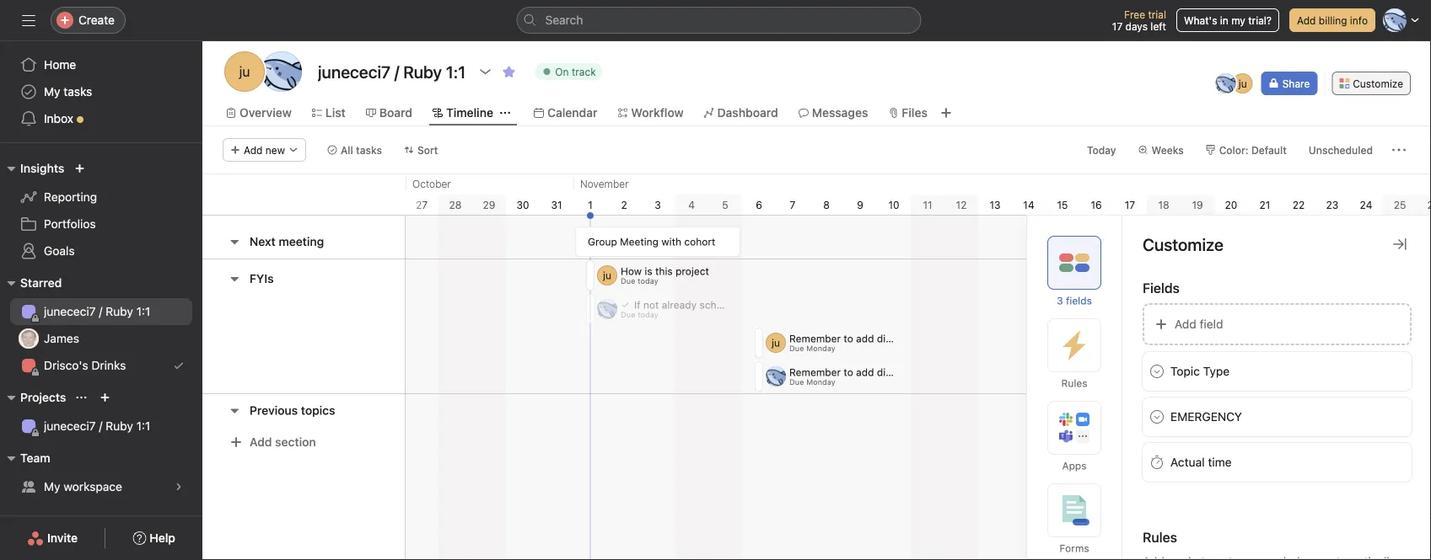 Task type: locate. For each thing, give the bounding box(es) containing it.
1 vertical spatial rules
[[1143, 530, 1178, 546]]

junececi7 inside projects element
[[44, 420, 96, 434]]

0 vertical spatial 3
[[655, 199, 661, 211]]

2 junececi7 / ruby 1:1 from the top
[[44, 420, 150, 434]]

2 / from the top
[[99, 420, 102, 434]]

ruby inside projects element
[[106, 420, 133, 434]]

None text field
[[314, 57, 470, 87]]

search button
[[517, 7, 922, 34]]

project
[[676, 266, 709, 277]]

3 fields
[[1057, 295, 1092, 307]]

0 vertical spatial junececi7
[[44, 305, 96, 319]]

0 vertical spatial tasks
[[64, 85, 92, 99]]

previous
[[250, 404, 298, 418]]

1 vertical spatial due monday
[[790, 378, 836, 387]]

ruby up drinks
[[106, 305, 133, 319]]

projects button
[[0, 388, 66, 408]]

group meeting with cohort
[[588, 236, 716, 248]]

due monday for ju
[[790, 344, 836, 353]]

add field button
[[1143, 304, 1412, 346]]

add inside add new dropdown button
[[244, 144, 263, 156]]

0 horizontal spatial 17
[[1112, 20, 1123, 32]]

tasks inside 'dropdown button'
[[356, 144, 382, 156]]

/ down new project or portfolio icon
[[99, 420, 102, 434]]

1 / from the top
[[99, 305, 102, 319]]

junececi7 / ruby 1:1 up james at the bottom left of the page
[[44, 305, 150, 319]]

overview link
[[226, 104, 292, 122]]

meeting
[[620, 236, 659, 248]]

drisco's drinks link
[[10, 353, 192, 380]]

1:1 inside starred element
[[136, 305, 150, 319]]

starred
[[20, 276, 62, 290]]

2 due monday from the top
[[790, 378, 836, 387]]

17
[[1112, 20, 1123, 32], [1125, 199, 1136, 211]]

ra
[[273, 64, 290, 80], [1220, 78, 1233, 89], [769, 371, 783, 383]]

0 horizontal spatial rules
[[1062, 378, 1088, 390]]

0 vertical spatial ruby
[[106, 305, 133, 319]]

messages
[[812, 106, 868, 120]]

new image
[[75, 164, 85, 174]]

0 vertical spatial 1:1
[[136, 305, 150, 319]]

2 today from the top
[[638, 311, 659, 319]]

cohort
[[684, 236, 716, 248]]

ruby for junececi7 / ruby 1:1 "link" inside projects element
[[106, 420, 133, 434]]

29
[[483, 199, 496, 211]]

customize down 19
[[1143, 235, 1224, 254]]

1 vertical spatial 17
[[1125, 199, 1136, 211]]

junececi7 / ruby 1:1 for junececi7 / ruby 1:1 "link" inside projects element
[[44, 420, 150, 434]]

junececi7 / ruby 1:1 link up james at the bottom left of the page
[[10, 299, 192, 326]]

customize
[[1353, 78, 1404, 89], [1143, 235, 1224, 254]]

2 1:1 from the top
[[136, 420, 150, 434]]

today
[[638, 277, 659, 286], [638, 311, 659, 319]]

2 junececi7 from the top
[[44, 420, 96, 434]]

emergency
[[1171, 410, 1242, 424]]

add new
[[244, 144, 285, 156]]

help
[[150, 532, 175, 546]]

tasks down home on the left of the page
[[64, 85, 92, 99]]

7
[[790, 199, 796, 211]]

1 monday from the top
[[807, 344, 836, 353]]

0 vertical spatial junececi7 / ruby 1:1 link
[[10, 299, 192, 326]]

dashboard
[[718, 106, 778, 120]]

customize inside dropdown button
[[1353, 78, 1404, 89]]

default
[[1252, 144, 1287, 156]]

all
[[341, 144, 353, 156]]

ruby
[[106, 305, 133, 319], [106, 420, 133, 434]]

workflow link
[[618, 104, 684, 122]]

november
[[580, 178, 629, 190]]

drisco's drinks
[[44, 359, 126, 373]]

junececi7 up james at the bottom left of the page
[[44, 305, 96, 319]]

add tab image
[[940, 106, 953, 120]]

junececi7 for junececi7 / ruby 1:1 "link" inside projects element
[[44, 420, 96, 434]]

my up inbox on the left of the page
[[44, 85, 60, 99]]

1 vertical spatial junececi7 / ruby 1:1
[[44, 420, 150, 434]]

0 vertical spatial 17
[[1112, 20, 1123, 32]]

1 horizontal spatial 3
[[1057, 295, 1063, 307]]

1 today from the top
[[638, 277, 659, 286]]

1:1 up teams element
[[136, 420, 150, 434]]

1 junececi7 / ruby 1:1 link from the top
[[10, 299, 192, 326]]

1 vertical spatial today
[[638, 311, 659, 319]]

tab actions image
[[500, 108, 510, 118]]

rules down actual
[[1143, 530, 1178, 546]]

on track button
[[527, 60, 610, 84]]

add field
[[1175, 318, 1224, 332]]

add left billing
[[1297, 14, 1316, 26]]

junececi7 inside starred element
[[44, 305, 96, 319]]

17 left days
[[1112, 20, 1123, 32]]

2 junececi7 / ruby 1:1 link from the top
[[10, 413, 192, 440]]

18
[[1159, 199, 1170, 211]]

my workspace link
[[10, 474, 192, 501]]

more actions image
[[1393, 143, 1406, 157]]

my inside teams element
[[44, 480, 60, 494]]

files
[[902, 106, 928, 120]]

rules down 3 fields
[[1062, 378, 1088, 390]]

this
[[655, 266, 673, 277]]

add for add section
[[250, 436, 272, 450]]

1 vertical spatial 3
[[1057, 295, 1063, 307]]

1 vertical spatial junececi7
[[44, 420, 96, 434]]

ruby inside starred element
[[106, 305, 133, 319]]

tasks for my tasks
[[64, 85, 92, 99]]

inbox
[[44, 112, 73, 126]]

1 ruby from the top
[[106, 305, 133, 319]]

junececi7 down show options, current sort, top icon
[[44, 420, 96, 434]]

1 vertical spatial customize
[[1143, 235, 1224, 254]]

/ inside starred element
[[99, 305, 102, 319]]

my tasks
[[44, 85, 92, 99]]

add left new
[[244, 144, 263, 156]]

1 my from the top
[[44, 85, 60, 99]]

create button
[[51, 7, 126, 34]]

0 vertical spatial due monday
[[790, 344, 836, 353]]

what's
[[1184, 14, 1218, 26]]

1:1 up "drisco's drinks" link
[[136, 305, 150, 319]]

add for add billing info
[[1297, 14, 1316, 26]]

1 1:1 from the top
[[136, 305, 150, 319]]

my down the team
[[44, 480, 60, 494]]

0 vertical spatial today
[[638, 277, 659, 286]]

1 junececi7 from the top
[[44, 305, 96, 319]]

add left field on the bottom right
[[1175, 318, 1197, 332]]

today up "due today"
[[638, 277, 659, 286]]

close details image
[[1394, 238, 1407, 251]]

1 vertical spatial junececi7 / ruby 1:1 link
[[10, 413, 192, 440]]

home link
[[10, 51, 192, 78]]

/
[[99, 305, 102, 319], [99, 420, 102, 434]]

new
[[266, 144, 285, 156]]

today down the how is this project due today
[[638, 311, 659, 319]]

1 due monday from the top
[[790, 344, 836, 353]]

next meeting
[[250, 235, 324, 249]]

0 vertical spatial my
[[44, 85, 60, 99]]

0 horizontal spatial 3
[[655, 199, 661, 211]]

tasks right all
[[356, 144, 382, 156]]

topic
[[1171, 365, 1200, 379]]

collapse task list for the section previous topics image
[[228, 404, 241, 418]]

1 vertical spatial tasks
[[356, 144, 382, 156]]

30
[[517, 199, 529, 211]]

/ up "drisco's drinks" link
[[99, 305, 102, 319]]

/ inside projects element
[[99, 420, 102, 434]]

goals
[[44, 244, 75, 258]]

1 vertical spatial /
[[99, 420, 102, 434]]

home
[[44, 58, 76, 72]]

on track
[[555, 66, 596, 78]]

1:1 for junececi7 / ruby 1:1 "link" inside projects element
[[136, 420, 150, 434]]

2 ruby from the top
[[106, 420, 133, 434]]

24
[[1360, 199, 1373, 211]]

customize down info
[[1353, 78, 1404, 89]]

1 vertical spatial monday
[[807, 378, 836, 387]]

/ for junececi7 / ruby 1:1 "link" within starred element
[[99, 305, 102, 319]]

with
[[662, 236, 682, 248]]

search list box
[[517, 7, 922, 34]]

rules
[[1062, 378, 1088, 390], [1143, 530, 1178, 546]]

junececi7 / ruby 1:1 inside starred element
[[44, 305, 150, 319]]

1 horizontal spatial tasks
[[356, 144, 382, 156]]

2 monday from the top
[[807, 378, 836, 387]]

timeline link
[[433, 104, 493, 122]]

fyis
[[250, 272, 274, 286]]

ruby down new project or portfolio icon
[[106, 420, 133, 434]]

unscheduled button
[[1301, 138, 1381, 162]]

trial
[[1148, 8, 1167, 20]]

4
[[688, 199, 695, 211]]

actual time
[[1171, 456, 1232, 470]]

0 vertical spatial junececi7 / ruby 1:1
[[44, 305, 150, 319]]

2
[[621, 199, 627, 211]]

list
[[325, 106, 346, 120]]

junececi7 / ruby 1:1 down new project or portfolio icon
[[44, 420, 150, 434]]

1 vertical spatial ruby
[[106, 420, 133, 434]]

17 right 16
[[1125, 199, 1136, 211]]

1 vertical spatial my
[[44, 480, 60, 494]]

2 my from the top
[[44, 480, 60, 494]]

junececi7
[[44, 305, 96, 319], [44, 420, 96, 434]]

add inside add field button
[[1175, 318, 1197, 332]]

add inside add section button
[[250, 436, 272, 450]]

20
[[1225, 199, 1238, 211]]

junececi7 / ruby 1:1 link inside projects element
[[10, 413, 192, 440]]

add inside add billing info button
[[1297, 14, 1316, 26]]

0 horizontal spatial tasks
[[64, 85, 92, 99]]

1 horizontal spatial customize
[[1353, 78, 1404, 89]]

add down previous
[[250, 436, 272, 450]]

james
[[44, 332, 79, 346]]

3 right 2
[[655, 199, 661, 211]]

how is this project due today
[[621, 266, 709, 286]]

is
[[645, 266, 653, 277]]

add for add field
[[1175, 318, 1197, 332]]

share button
[[1262, 72, 1318, 95]]

3 left fields
[[1057, 295, 1063, 307]]

1:1 for junececi7 / ruby 1:1 "link" within starred element
[[136, 305, 150, 319]]

0 vertical spatial monday
[[807, 344, 836, 353]]

junececi7 / ruby 1:1
[[44, 305, 150, 319], [44, 420, 150, 434]]

1 vertical spatial 1:1
[[136, 420, 150, 434]]

my inside global element
[[44, 85, 60, 99]]

tasks inside global element
[[64, 85, 92, 99]]

junececi7 / ruby 1:1 link down new project or portfolio icon
[[10, 413, 192, 440]]

ju
[[239, 64, 250, 80], [1239, 78, 1247, 89], [603, 270, 612, 282], [772, 337, 780, 349]]

insights button
[[0, 159, 64, 179]]

27
[[416, 199, 428, 211]]

1:1 inside projects element
[[136, 420, 150, 434]]

show options, current sort, top image
[[76, 393, 86, 403]]

list link
[[312, 104, 346, 122]]

0 vertical spatial customize
[[1353, 78, 1404, 89]]

0 vertical spatial /
[[99, 305, 102, 319]]

my for my tasks
[[44, 85, 60, 99]]

junececi7 / ruby 1:1 inside projects element
[[44, 420, 150, 434]]

timeline
[[446, 106, 493, 120]]

1 junececi7 / ruby 1:1 from the top
[[44, 305, 150, 319]]

collapse task list for the section fyis image
[[228, 272, 241, 286]]

monday for ra
[[807, 378, 836, 387]]



Task type: vqa. For each thing, say whether or not it's contained in the screenshot.
bottom 'photo'
no



Task type: describe. For each thing, give the bounding box(es) containing it.
10
[[889, 199, 900, 211]]

goals link
[[10, 238, 192, 265]]

files link
[[889, 104, 928, 122]]

weeks
[[1152, 144, 1184, 156]]

1 horizontal spatial rules
[[1143, 530, 1178, 546]]

all tasks button
[[320, 138, 390, 162]]

what's in my trial? button
[[1177, 8, 1280, 32]]

ruby for junececi7 / ruby 1:1 "link" within starred element
[[106, 305, 133, 319]]

collapse task list for the section next meeting image
[[228, 235, 241, 249]]

due monday for ra
[[790, 378, 836, 387]]

fyis button
[[250, 264, 274, 294]]

left
[[1151, 20, 1167, 32]]

junececi7 / ruby 1:1 for junececi7 / ruby 1:1 "link" within starred element
[[44, 305, 150, 319]]

add for add new
[[244, 144, 263, 156]]

field
[[1200, 318, 1224, 332]]

9
[[857, 199, 864, 211]]

17 inside 'free trial 17 days left'
[[1112, 20, 1123, 32]]

23
[[1327, 199, 1339, 211]]

reporting
[[44, 190, 97, 204]]

ja
[[23, 333, 34, 345]]

31
[[551, 199, 562, 211]]

14
[[1024, 199, 1035, 211]]

inbox link
[[10, 105, 192, 132]]

portfolios link
[[10, 211, 192, 238]]

color:
[[1219, 144, 1249, 156]]

due inside the how is this project due today
[[621, 277, 636, 286]]

free
[[1124, 8, 1146, 20]]

3 for 3
[[655, 199, 661, 211]]

due today
[[621, 311, 659, 319]]

19
[[1192, 199, 1203, 211]]

color: default button
[[1198, 138, 1295, 162]]

meeting
[[279, 235, 324, 249]]

add new button
[[223, 138, 306, 162]]

customize button
[[1332, 72, 1411, 95]]

new project or portfolio image
[[100, 393, 110, 403]]

teams element
[[0, 444, 202, 504]]

16
[[1091, 199, 1102, 211]]

invite
[[47, 532, 78, 546]]

october
[[412, 178, 451, 190]]

11
[[923, 199, 933, 211]]

1
[[588, 199, 593, 211]]

8
[[823, 199, 830, 211]]

junececi7 / ruby 1:1 link inside starred element
[[10, 299, 192, 326]]

search
[[545, 13, 583, 27]]

all tasks
[[341, 144, 382, 156]]

add section button
[[223, 428, 323, 458]]

13
[[990, 199, 1001, 211]]

in
[[1220, 14, 1229, 26]]

how
[[621, 266, 642, 277]]

help button
[[122, 524, 186, 554]]

forms
[[1060, 543, 1090, 555]]

0 horizontal spatial customize
[[1143, 235, 1224, 254]]

free trial 17 days left
[[1112, 8, 1167, 32]]

global element
[[0, 41, 202, 143]]

calendar link
[[534, 104, 598, 122]]

insights element
[[0, 154, 202, 268]]

starred element
[[0, 268, 202, 383]]

color: default
[[1219, 144, 1287, 156]]

junececi7 for junececi7 / ruby 1:1 "link" within starred element
[[44, 305, 96, 319]]

overview
[[240, 106, 292, 120]]

show options image
[[479, 65, 492, 78]]

sort button
[[396, 138, 446, 162]]

my for my workspace
[[44, 480, 60, 494]]

workspace
[[64, 480, 122, 494]]

1 horizontal spatial 17
[[1125, 199, 1136, 211]]

tasks for all tasks
[[356, 144, 382, 156]]

15
[[1057, 199, 1068, 211]]

insights
[[20, 162, 64, 175]]

weeks button
[[1131, 138, 1192, 162]]

0 horizontal spatial ra
[[273, 64, 290, 80]]

hide sidebar image
[[22, 13, 35, 27]]

next meeting button
[[250, 227, 324, 257]]

board
[[379, 106, 412, 120]]

type
[[1203, 365, 1230, 379]]

reporting link
[[10, 184, 192, 211]]

board link
[[366, 104, 412, 122]]

projects
[[20, 391, 66, 405]]

projects element
[[0, 383, 202, 444]]

days
[[1126, 20, 1148, 32]]

actual
[[1171, 456, 1205, 470]]

see details, my workspace image
[[174, 483, 184, 493]]

3 for 3 fields
[[1057, 295, 1063, 307]]

fields
[[1066, 295, 1092, 307]]

topics
[[301, 404, 335, 418]]

team button
[[0, 449, 50, 469]]

workflow
[[631, 106, 684, 120]]

0 vertical spatial rules
[[1062, 378, 1088, 390]]

12
[[956, 199, 967, 211]]

create
[[78, 13, 115, 27]]

unscheduled
[[1309, 144, 1373, 156]]

previous topics
[[250, 404, 335, 418]]

/ for junececi7 / ruby 1:1 "link" inside projects element
[[99, 420, 102, 434]]

today inside the how is this project due today
[[638, 277, 659, 286]]

add section
[[250, 436, 316, 450]]

remove from starred image
[[502, 65, 516, 78]]

monday for ju
[[807, 344, 836, 353]]

section
[[275, 436, 316, 450]]

today
[[1087, 144, 1116, 156]]

time
[[1208, 456, 1232, 470]]

my tasks link
[[10, 78, 192, 105]]

invite button
[[16, 524, 89, 554]]

apps
[[1062, 461, 1087, 472]]

2 horizontal spatial ra
[[1220, 78, 1233, 89]]

today button
[[1080, 138, 1124, 162]]

1 horizontal spatial ra
[[769, 371, 783, 383]]



